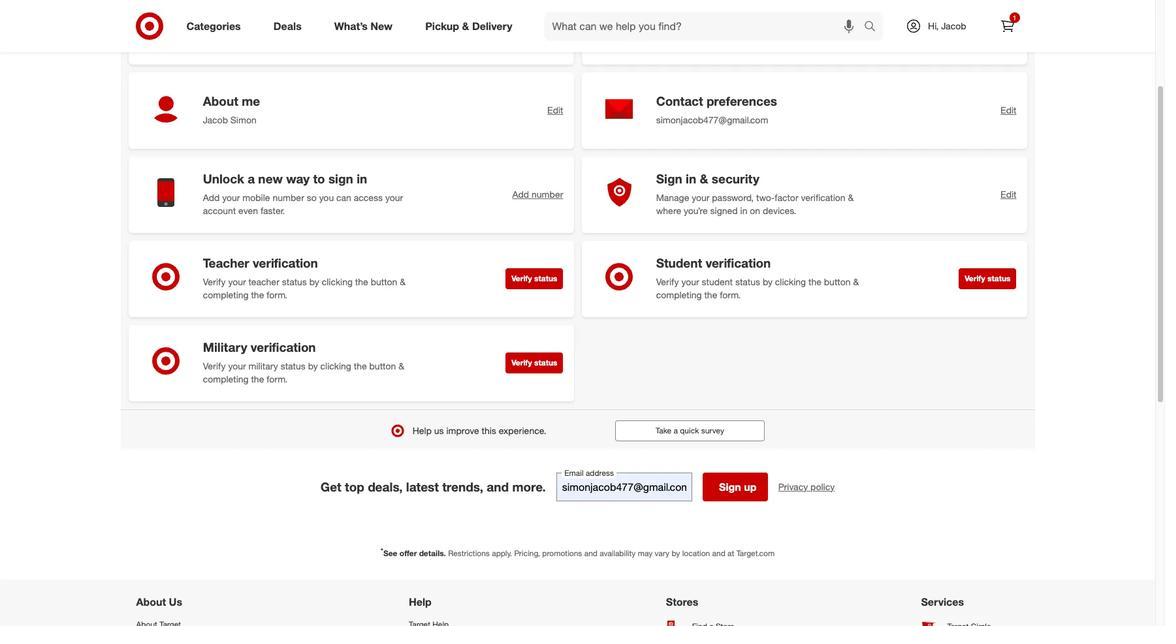 Task type: vqa. For each thing, say whether or not it's contained in the screenshot.


Task type: locate. For each thing, give the bounding box(es) containing it.
1 link
[[993, 12, 1022, 40]]

1 horizontal spatial sign
[[719, 481, 741, 494]]

form. down military
[[267, 373, 288, 385]]

status inside teacher verification verify your teacher status by clicking the button & completing the form.
[[282, 276, 307, 287]]

add inside unlock a new way to sign in add your mobile number so you can access your account even faster.
[[203, 192, 220, 203]]

verification for military verification
[[251, 340, 316, 355]]

verify status
[[512, 274, 557, 284], [965, 274, 1011, 284], [512, 358, 557, 368]]

verification right factor at the top right
[[801, 192, 846, 203]]

pricing,
[[514, 548, 540, 558]]

verify inside teacher verification verify your teacher status by clicking the button & completing the form.
[[203, 276, 226, 287]]

see
[[383, 548, 397, 558]]

clicking inside teacher verification verify your teacher status by clicking the button & completing the form.
[[322, 276, 353, 287]]

1 horizontal spatial number
[[532, 189, 563, 200]]

&
[[462, 19, 469, 32], [741, 36, 746, 47], [700, 171, 708, 186], [848, 192, 854, 203], [400, 276, 406, 287], [853, 276, 859, 287], [399, 360, 404, 371]]

to inside unlock a new way to sign in add your mobile number so you can access your account even faster.
[[313, 171, 325, 186]]

deals
[[273, 19, 302, 32]]

completing down student
[[656, 289, 702, 300]]

jacob inside about me jacob simon
[[203, 114, 228, 125]]

to left "order"
[[344, 30, 352, 41]]

sign
[[656, 171, 682, 186], [719, 481, 741, 494]]

button for teacher verification
[[371, 276, 397, 287]]

edit link
[[547, 104, 563, 117], [1001, 104, 1017, 117], [1001, 188, 1017, 201]]

0 vertical spatial help
[[413, 425, 432, 436]]

to up the so
[[313, 171, 325, 186]]

by for military verification
[[308, 360, 318, 371]]

edit link for security
[[1001, 188, 1017, 201]]

target
[[744, 23, 769, 34]]

about
[[203, 93, 238, 108], [136, 596, 166, 609]]

completing inside teacher verification verify your teacher status by clicking the button & completing the form.
[[203, 289, 249, 300]]

jacob left simon
[[203, 114, 228, 125]]

privacy policy link
[[778, 481, 835, 494]]

by
[[309, 276, 319, 287], [763, 276, 773, 287], [308, 360, 318, 371], [672, 548, 680, 558]]

1 vertical spatial about
[[136, 596, 166, 609]]

None text field
[[556, 473, 692, 501]]

to left the find
[[794, 23, 802, 34]]

store right hi, jacob on the top right of page
[[996, 20, 1017, 32]]

take a quick survey
[[656, 426, 724, 435]]

2 horizontal spatial store
[[996, 20, 1017, 32]]

up
[[744, 481, 757, 494]]

sign for up
[[719, 481, 741, 494]]

1
[[1013, 14, 1017, 22]]

more.
[[512, 479, 546, 494]]

add inside add store link
[[977, 20, 993, 32]]

address
[[530, 20, 563, 32], [238, 30, 271, 41]]

verify inside student verification verify your student status by clicking the button & completing the form.
[[656, 276, 679, 287]]

a for take
[[674, 426, 678, 435]]

jacob
[[941, 20, 966, 31], [203, 114, 228, 125]]

about left us on the left
[[136, 596, 166, 609]]

stores
[[666, 596, 698, 609]]

verification up "teacher" in the top left of the page
[[253, 255, 318, 270]]

in
[[357, 171, 367, 186], [686, 171, 696, 186], [740, 205, 748, 216]]

verification
[[801, 192, 846, 203], [253, 255, 318, 270], [706, 255, 771, 270], [251, 340, 316, 355]]

a
[[248, 171, 255, 186], [674, 426, 678, 435]]

by inside * see offer details. restrictions apply. pricing, promotions and availability may vary by location and at target.com
[[672, 548, 680, 558]]

offer
[[400, 548, 417, 558]]

in up 'manage'
[[686, 171, 696, 186]]

trends,
[[442, 479, 483, 494]]

us
[[434, 425, 444, 436]]

1 vertical spatial help
[[409, 596, 432, 609]]

1 horizontal spatial a
[[674, 426, 678, 435]]

addresses
[[203, 9, 265, 24]]

verify status for student verification
[[965, 274, 1011, 284]]

add for store
[[977, 20, 993, 32]]

1 horizontal spatial in
[[686, 171, 696, 186]]

form. inside teacher verification verify your teacher status by clicking the button & completing the form.
[[267, 289, 288, 300]]

1 vertical spatial sign
[[719, 481, 741, 494]]

clicking inside military verification verify your military status by clicking the button & completing the form.
[[320, 360, 351, 371]]

your right "access"
[[385, 192, 403, 203]]

and
[[487, 479, 509, 494], [584, 548, 598, 558], [712, 548, 726, 558]]

help left us
[[413, 425, 432, 436]]

store right my
[[677, 2, 708, 18]]

a left new
[[248, 171, 255, 186]]

by right military
[[308, 360, 318, 371]]

it
[[309, 30, 314, 41]]

add number link
[[512, 188, 563, 201]]

edit
[[547, 105, 563, 116], [1001, 105, 1017, 116], [1001, 189, 1017, 200]]

status
[[534, 274, 557, 284], [988, 274, 1011, 284], [282, 276, 307, 287], [735, 276, 760, 287], [534, 358, 557, 368], [281, 360, 306, 371]]

local
[[823, 23, 842, 34]]

order
[[354, 30, 376, 41]]

0 horizontal spatial sign
[[656, 171, 682, 186]]

hi,
[[928, 20, 939, 31]]

in up "access"
[[357, 171, 367, 186]]

sign inside 'sign in & security manage your password, two-factor verification & where you're signed in on devices.'
[[656, 171, 682, 186]]

number inside unlock a new way to sign in add your mobile number so you can access your account even faster.
[[273, 192, 304, 203]]

faster.
[[261, 205, 285, 216]]

your up try
[[691, 23, 708, 34]]

jacob right hi, at the right top of page
[[941, 20, 966, 31]]

button for military verification
[[369, 360, 396, 371]]

add inside add address link
[[511, 20, 528, 32]]

sign left the up
[[719, 481, 741, 494]]

manage
[[656, 192, 689, 203]]

at
[[728, 548, 734, 558]]

clicking
[[322, 276, 353, 287], [775, 276, 806, 287], [320, 360, 351, 371]]

may
[[638, 548, 653, 558]]

your down student
[[682, 276, 699, 287]]

more!
[[749, 36, 772, 47]]

0 vertical spatial jacob
[[941, 20, 966, 31]]

help down offer
[[409, 596, 432, 609]]

by inside military verification verify your military status by clicking the button & completing the form.
[[308, 360, 318, 371]]

form. inside student verification verify your student status by clicking the button & completing the form.
[[720, 289, 741, 300]]

a inside unlock a new way to sign in add your mobile number so you can access your account even faster.
[[248, 171, 255, 186]]

help us improve this experience.
[[413, 425, 546, 436]]

completing down teacher
[[203, 289, 249, 300]]

get top deals, latest trends, and more.
[[321, 479, 546, 494]]

0 horizontal spatial jacob
[[203, 114, 228, 125]]

about inside about me jacob simon
[[203, 93, 238, 108]]

form. inside military verification verify your military status by clicking the button & completing the form.
[[267, 373, 288, 385]]

1 vertical spatial a
[[674, 426, 678, 435]]

sign up button
[[703, 473, 768, 501]]

edit link for simon
[[547, 104, 563, 117]]

address right an
[[238, 30, 271, 41]]

1 horizontal spatial jacob
[[941, 20, 966, 31]]

0 horizontal spatial store
[[677, 2, 708, 18]]

take a quick survey button
[[615, 420, 765, 441]]

your inside student verification verify your student status by clicking the button & completing the form.
[[682, 276, 699, 287]]

0 vertical spatial sign
[[656, 171, 682, 186]]

verification inside military verification verify your military status by clicking the button & completing the form.
[[251, 340, 316, 355]]

clicking for teacher verification
[[322, 276, 353, 287]]

1 horizontal spatial about
[[203, 93, 238, 108]]

easier
[[316, 30, 341, 41]]

sign
[[328, 171, 353, 186]]

in left on on the top right of the page
[[740, 205, 748, 216]]

by right student
[[763, 276, 773, 287]]

1 vertical spatial jacob
[[203, 114, 228, 125]]

and left 'availability'
[[584, 548, 598, 558]]

button inside military verification verify your military status by clicking the button & completing the form.
[[369, 360, 396, 371]]

about me jacob simon
[[203, 93, 260, 125]]

add for it
[[511, 20, 528, 32]]

about for us
[[136, 596, 166, 609]]

0 horizontal spatial and
[[487, 479, 509, 494]]

us
[[169, 596, 182, 609]]

sign up
[[719, 481, 757, 494]]

verification for teacher verification
[[253, 255, 318, 270]]

clicking for student verification
[[775, 276, 806, 287]]

verification inside teacher verification verify your teacher status by clicking the button & completing the form.
[[253, 255, 318, 270]]

sign up 'manage'
[[656, 171, 682, 186]]

on
[[750, 205, 760, 216]]

by inside student verification verify your student status by clicking the button & completing the form.
[[763, 276, 773, 287]]

categories link
[[175, 12, 257, 40]]

about up simon
[[203, 93, 238, 108]]

devices.
[[763, 205, 796, 216]]

0 vertical spatial a
[[248, 171, 255, 186]]

about for me
[[203, 93, 238, 108]]

address right delivery
[[530, 20, 563, 32]]

by inside teacher verification verify your teacher status by clicking the button & completing the form.
[[309, 276, 319, 287]]

store
[[677, 2, 708, 18], [996, 20, 1017, 32], [771, 23, 792, 34]]

clicking inside student verification verify your student status by clicking the button & completing the form.
[[775, 276, 806, 287]]

completing for teacher
[[203, 289, 249, 300]]

your inside teacher verification verify your teacher status by clicking the button & completing the form.
[[228, 276, 246, 287]]

quick
[[680, 426, 699, 435]]

verification up military
[[251, 340, 316, 355]]

verify status button for military verification
[[506, 353, 563, 374]]

completing inside student verification verify your student status by clicking the button & completing the form.
[[656, 289, 702, 300]]

sign in & security manage your password, two-factor verification & where you're signed in on devices.
[[656, 171, 854, 216]]

target.com
[[737, 548, 775, 558]]

completing down "military" on the bottom left of the page
[[203, 373, 249, 385]]

1 horizontal spatial and
[[584, 548, 598, 558]]

0 horizontal spatial address
[[238, 30, 271, 41]]

me
[[242, 93, 260, 108]]

store up more!
[[771, 23, 792, 34]]

form. for teacher
[[267, 289, 288, 300]]

form. down student
[[720, 289, 741, 300]]

help for help us improve this experience.
[[413, 425, 432, 436]]

a right take
[[674, 426, 678, 435]]

verification inside student verification verify your student status by clicking the button & completing the form.
[[706, 255, 771, 270]]

get
[[321, 479, 341, 494]]

help
[[413, 425, 432, 436], [409, 596, 432, 609]]

0 horizontal spatial number
[[273, 192, 304, 203]]

access
[[354, 192, 383, 203]]

0 horizontal spatial a
[[248, 171, 255, 186]]

your
[[691, 23, 708, 34], [222, 192, 240, 203], [385, 192, 403, 203], [692, 192, 710, 203], [228, 276, 246, 287], [682, 276, 699, 287], [228, 360, 246, 371]]

0 horizontal spatial about
[[136, 596, 166, 609]]

button inside student verification verify your student status by clicking the button & completing the form.
[[824, 276, 851, 287]]

by right vary
[[672, 548, 680, 558]]

store for my
[[677, 2, 708, 18]]

verification up student
[[706, 255, 771, 270]]

store inside add store link
[[996, 20, 1017, 32]]

add inside add number link
[[512, 189, 529, 200]]

completing for student
[[656, 289, 702, 300]]

by right "teacher" in the top left of the page
[[309, 276, 319, 287]]

add store
[[977, 20, 1017, 32]]

0 vertical spatial about
[[203, 93, 238, 108]]

address inside addresses save an address to make it easier to order online.
[[238, 30, 271, 41]]

button inside teacher verification verify your teacher status by clicking the button & completing the form.
[[371, 276, 397, 287]]

your down teacher
[[228, 276, 246, 287]]

form. for military
[[267, 373, 288, 385]]

completing inside military verification verify your military status by clicking the button & completing the form.
[[203, 373, 249, 385]]

status inside military verification verify your military status by clicking the button & completing the form.
[[281, 360, 306, 371]]

0 horizontal spatial in
[[357, 171, 367, 186]]

and left 'at'
[[712, 548, 726, 558]]

simonjacob477@gmail.com
[[656, 114, 768, 125]]

products,
[[656, 36, 695, 47]]

form. down "teacher" in the top left of the page
[[267, 289, 288, 300]]

contact preferences simonjacob477@gmail.com
[[656, 93, 777, 125]]

your down "military" on the bottom left of the page
[[228, 360, 246, 371]]

privacy
[[778, 481, 808, 492]]

a inside button
[[674, 426, 678, 435]]

sign inside sign up button
[[719, 481, 741, 494]]

your up you're
[[692, 192, 710, 203]]

your inside military verification verify your military status by clicking the button & completing the form.
[[228, 360, 246, 371]]

and left more.
[[487, 479, 509, 494]]



Task type: describe. For each thing, give the bounding box(es) containing it.
verify status for military verification
[[512, 358, 557, 368]]

to inside my store choose your favorite target store to find local products, try pickup & more!
[[794, 23, 802, 34]]

search button
[[858, 12, 890, 43]]

details.
[[419, 548, 446, 558]]

add address
[[511, 20, 563, 32]]

edit for security
[[1001, 189, 1017, 200]]

& inside student verification verify your student status by clicking the button & completing the form.
[[853, 276, 859, 287]]

1 horizontal spatial address
[[530, 20, 563, 32]]

2 horizontal spatial and
[[712, 548, 726, 558]]

new
[[371, 19, 393, 32]]

restrictions
[[448, 548, 490, 558]]

form. for student
[[720, 289, 741, 300]]

so
[[307, 192, 317, 203]]

military verification verify your military status by clicking the button & completing the form.
[[203, 340, 404, 385]]

teacher
[[203, 255, 249, 270]]

What can we help you find? suggestions appear below search field
[[544, 12, 867, 40]]

unlock
[[203, 171, 244, 186]]

unlock a new way to sign in add your mobile number so you can access your account even faster.
[[203, 171, 403, 216]]

preferences
[[707, 93, 777, 108]]

add address link
[[511, 20, 563, 33]]

contact
[[656, 93, 703, 108]]

experience.
[[499, 425, 546, 436]]

password,
[[712, 192, 754, 203]]

can
[[336, 192, 351, 203]]

signed
[[710, 205, 738, 216]]

& inside my store choose your favorite target store to find local products, try pickup & more!
[[741, 36, 746, 47]]

1 horizontal spatial store
[[771, 23, 792, 34]]

account
[[203, 205, 236, 216]]

military
[[203, 340, 247, 355]]

in inside unlock a new way to sign in add your mobile number so you can access your account even faster.
[[357, 171, 367, 186]]

factor
[[775, 192, 799, 203]]

pickup
[[425, 19, 459, 32]]

save
[[203, 30, 223, 41]]

delivery
[[472, 19, 512, 32]]

an
[[226, 30, 236, 41]]

add for in
[[512, 189, 529, 200]]

a for unlock
[[248, 171, 255, 186]]

two-
[[756, 192, 775, 203]]

completing for military
[[203, 373, 249, 385]]

you
[[319, 192, 334, 203]]

verify inside military verification verify your military status by clicking the button & completing the form.
[[203, 360, 226, 371]]

deals link
[[262, 12, 318, 40]]

add store link
[[977, 20, 1017, 33]]

promotions
[[542, 548, 582, 558]]

verify status for teacher verification
[[512, 274, 557, 284]]

take
[[656, 426, 672, 435]]

pickup & delivery
[[425, 19, 512, 32]]

pickup & delivery link
[[414, 12, 529, 40]]

try
[[697, 36, 708, 47]]

by for teacher verification
[[309, 276, 319, 287]]

student verification verify your student status by clicking the button & completing the form.
[[656, 255, 859, 300]]

verification for student verification
[[706, 255, 771, 270]]

to left make
[[273, 30, 282, 41]]

edit for simon
[[547, 105, 563, 116]]

your inside 'sign in & security manage your password, two-factor verification & where you're signed in on devices.'
[[692, 192, 710, 203]]

* see offer details. restrictions apply. pricing, promotions and availability may vary by location and at target.com
[[381, 547, 775, 558]]

student
[[702, 276, 733, 287]]

button for student verification
[[824, 276, 851, 287]]

status inside student verification verify your student status by clicking the button & completing the form.
[[735, 276, 760, 287]]

my store choose your favorite target store to find local products, try pickup & more!
[[656, 2, 842, 47]]

way
[[286, 171, 310, 186]]

2 horizontal spatial in
[[740, 205, 748, 216]]

sign for in
[[656, 171, 682, 186]]

where
[[656, 205, 681, 216]]

student
[[656, 255, 702, 270]]

improve
[[446, 425, 479, 436]]

new
[[258, 171, 283, 186]]

my
[[656, 2, 674, 18]]

privacy policy
[[778, 481, 835, 492]]

your inside my store choose your favorite target store to find local products, try pickup & more!
[[691, 23, 708, 34]]

what's
[[334, 19, 368, 32]]

store for add
[[996, 20, 1017, 32]]

you're
[[684, 205, 708, 216]]

services
[[921, 596, 964, 609]]

& inside teacher verification verify your teacher status by clicking the button & completing the form.
[[400, 276, 406, 287]]

teacher verification verify your teacher status by clicking the button & completing the form.
[[203, 255, 406, 300]]

find
[[805, 23, 820, 34]]

this
[[482, 425, 496, 436]]

apply.
[[492, 548, 512, 558]]

top
[[345, 479, 364, 494]]

clicking for military verification
[[320, 360, 351, 371]]

simon
[[230, 114, 257, 125]]

what's new
[[334, 19, 393, 32]]

survey
[[701, 426, 724, 435]]

your up account
[[222, 192, 240, 203]]

mobile
[[243, 192, 270, 203]]

make
[[284, 30, 306, 41]]

*
[[381, 547, 383, 554]]

verify status button for teacher verification
[[506, 269, 563, 290]]

what's new link
[[323, 12, 409, 40]]

verify status button for student verification
[[959, 269, 1017, 290]]

hi, jacob
[[928, 20, 966, 31]]

location
[[682, 548, 710, 558]]

& inside military verification verify your military status by clicking the button & completing the form.
[[399, 360, 404, 371]]

verification inside 'sign in & security manage your password, two-factor verification & where you're signed in on devices.'
[[801, 192, 846, 203]]

addresses save an address to make it easier to order online.
[[203, 9, 405, 41]]

search
[[858, 21, 890, 34]]

teacher
[[249, 276, 279, 287]]

policy
[[811, 481, 835, 492]]

online.
[[379, 30, 405, 41]]

security
[[712, 171, 760, 186]]

even
[[238, 205, 258, 216]]

by for student verification
[[763, 276, 773, 287]]

help for help
[[409, 596, 432, 609]]

categories
[[186, 19, 241, 32]]

favorite
[[711, 23, 741, 34]]

about us
[[136, 596, 182, 609]]

add number
[[512, 189, 563, 200]]



